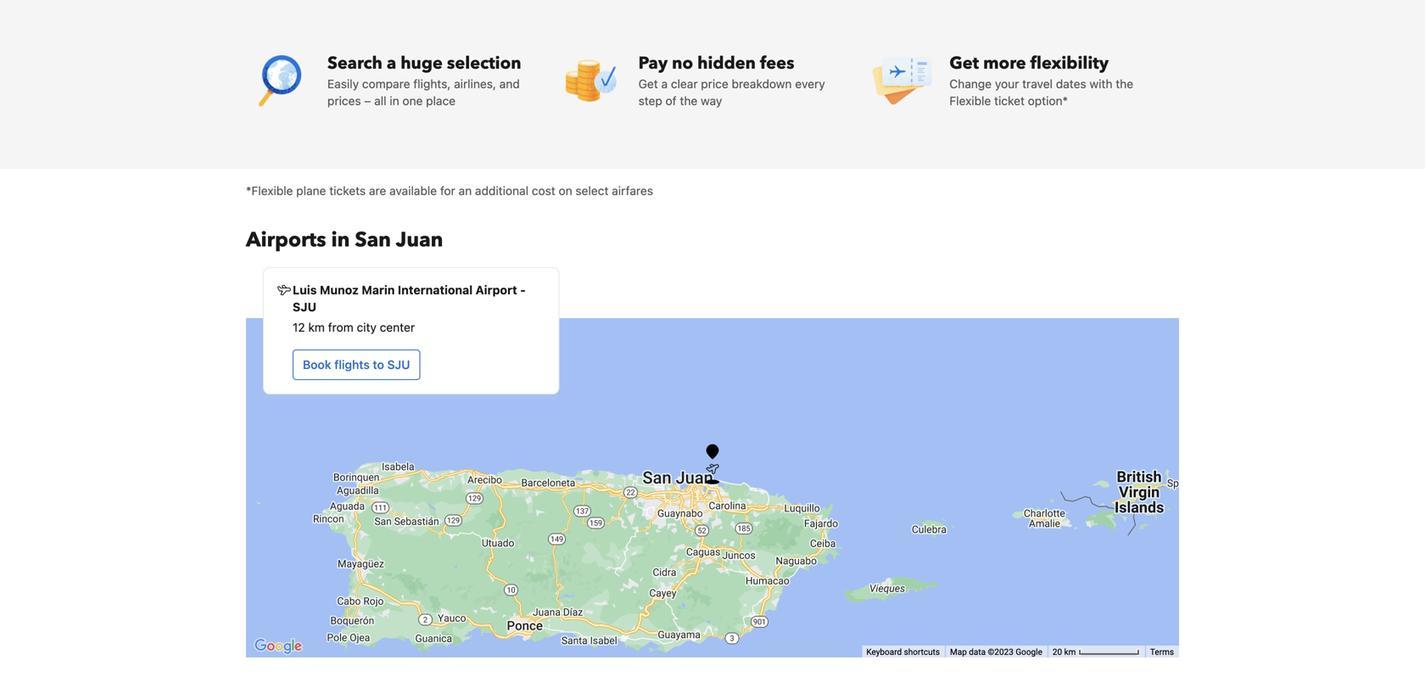 Task type: locate. For each thing, give the bounding box(es) containing it.
cost
[[532, 184, 556, 198]]

flights
[[335, 358, 370, 372]]

book flights to sju
[[303, 358, 410, 372]]

1 horizontal spatial the
[[1116, 77, 1134, 91]]

0 vertical spatial a
[[387, 52, 397, 75]]

airports
[[246, 226, 326, 254]]

an
[[459, 184, 472, 198]]

google
[[1016, 647, 1043, 657]]

1 horizontal spatial sju
[[387, 358, 410, 372]]

in
[[390, 94, 399, 108], [331, 226, 350, 254]]

0 vertical spatial km
[[308, 320, 325, 334]]

0 vertical spatial the
[[1116, 77, 1134, 91]]

1 horizontal spatial km
[[1065, 647, 1077, 657]]

book flights to sju link
[[293, 350, 421, 380]]

clear
[[671, 77, 698, 91]]

are
[[369, 184, 386, 198]]

for
[[440, 184, 456, 198]]

1 horizontal spatial in
[[390, 94, 399, 108]]

1 vertical spatial km
[[1065, 647, 1077, 657]]

keyboard shortcuts button
[[867, 646, 940, 658]]

munoz
[[320, 283, 359, 297]]

huge
[[401, 52, 443, 75]]

sju right to
[[387, 358, 410, 372]]

0 horizontal spatial a
[[387, 52, 397, 75]]

book
[[303, 358, 331, 372]]

get up step
[[639, 77, 658, 91]]

map region
[[246, 318, 1180, 658]]

one
[[403, 94, 423, 108]]

0 horizontal spatial get
[[639, 77, 658, 91]]

*flexible
[[246, 184, 293, 198]]

0 vertical spatial in
[[390, 94, 399, 108]]

shortcuts
[[904, 647, 940, 657]]

the right with
[[1116, 77, 1134, 91]]

get
[[950, 52, 980, 75], [639, 77, 658, 91]]

flexibility
[[1031, 52, 1109, 75]]

0 horizontal spatial km
[[308, 320, 325, 334]]

in inside the search a huge selection easily compare flights, airlines, and prices – all in one place
[[390, 94, 399, 108]]

your
[[995, 77, 1020, 91]]

1 horizontal spatial get
[[950, 52, 980, 75]]

change
[[950, 77, 992, 91]]

km right 20
[[1065, 647, 1077, 657]]

sju
[[293, 300, 317, 314], [387, 358, 410, 372]]

1 vertical spatial in
[[331, 226, 350, 254]]

breakdown
[[732, 77, 792, 91]]

to
[[373, 358, 384, 372]]

0 vertical spatial sju
[[293, 300, 317, 314]]

airfares
[[612, 184, 654, 198]]

travel
[[1023, 77, 1053, 91]]

juan
[[396, 226, 443, 254]]

1 vertical spatial get
[[639, 77, 658, 91]]

hidden
[[698, 52, 756, 75]]

1 horizontal spatial a
[[662, 77, 668, 91]]

of
[[666, 94, 677, 108]]

selection
[[447, 52, 522, 75]]

km right 12
[[308, 320, 325, 334]]

the inside pay no hidden fees get a clear price breakdown every step of the way
[[680, 94, 698, 108]]

0 horizontal spatial in
[[331, 226, 350, 254]]

0 vertical spatial get
[[950, 52, 980, 75]]

the down clear
[[680, 94, 698, 108]]

available
[[390, 184, 437, 198]]

on
[[559, 184, 573, 198]]

in left san
[[331, 226, 350, 254]]

1 vertical spatial a
[[662, 77, 668, 91]]

airport
[[476, 283, 518, 297]]

the
[[1116, 77, 1134, 91], [680, 94, 698, 108]]

center
[[380, 320, 415, 334]]

the inside get more flexibility change your travel dates with the flexible ticket option*
[[1116, 77, 1134, 91]]

a up the compare
[[387, 52, 397, 75]]

and
[[500, 77, 520, 91]]

1 vertical spatial the
[[680, 94, 698, 108]]

price
[[701, 77, 729, 91]]

terms link
[[1151, 647, 1175, 657]]

data
[[970, 647, 986, 657]]

km
[[308, 320, 325, 334], [1065, 647, 1077, 657]]

0 horizontal spatial sju
[[293, 300, 317, 314]]

km inside button
[[1065, 647, 1077, 657]]

a
[[387, 52, 397, 75], [662, 77, 668, 91]]

20 km
[[1053, 647, 1079, 657]]

map data ©2023 google
[[951, 647, 1043, 657]]

in right all
[[390, 94, 399, 108]]

get up change
[[950, 52, 980, 75]]

prices
[[328, 94, 361, 108]]

sju down the luis
[[293, 300, 317, 314]]

a up of
[[662, 77, 668, 91]]

0 horizontal spatial the
[[680, 94, 698, 108]]

luis munoz marin international airport - sju 12 km from city center
[[293, 283, 526, 334]]

option*
[[1028, 94, 1069, 108]]



Task type: vqa. For each thing, say whether or not it's contained in the screenshot.
km within the Luis Munoz Marin International Airport - SJU 12 km from city center
yes



Task type: describe. For each thing, give the bounding box(es) containing it.
*flexible plane tickets are available for an additional cost on select airfares
[[246, 184, 654, 198]]

easily
[[328, 77, 359, 91]]

20 km button
[[1048, 646, 1146, 658]]

flexible
[[950, 94, 992, 108]]

12
[[293, 320, 305, 334]]

every
[[796, 77, 826, 91]]

©2023
[[988, 647, 1014, 657]]

san
[[355, 226, 391, 254]]

1 vertical spatial sju
[[387, 358, 410, 372]]

city
[[357, 320, 377, 334]]

compare
[[362, 77, 410, 91]]

a inside pay no hidden fees get a clear price breakdown every step of the way
[[662, 77, 668, 91]]

dates
[[1057, 77, 1087, 91]]

flights,
[[414, 77, 451, 91]]

plane
[[296, 184, 326, 198]]

search a huge selection easily compare flights, airlines, and prices – all in one place
[[328, 52, 522, 108]]

sju inside the "luis munoz marin international airport - sju 12 km from city center"
[[293, 300, 317, 314]]

google image
[[250, 636, 306, 658]]

search
[[328, 52, 383, 75]]

keyboard shortcuts
[[867, 647, 940, 657]]

keyboard
[[867, 647, 902, 657]]

a inside the search a huge selection easily compare flights, airlines, and prices – all in one place
[[387, 52, 397, 75]]

with
[[1090, 77, 1113, 91]]

pay no hidden fees get a clear price breakdown every step of the way
[[639, 52, 826, 108]]

all
[[374, 94, 387, 108]]

get inside get more flexibility change your travel dates with the flexible ticket option*
[[950, 52, 980, 75]]

fees
[[760, 52, 795, 75]]

-
[[520, 283, 526, 297]]

get inside pay no hidden fees get a clear price breakdown every step of the way
[[639, 77, 658, 91]]

terms
[[1151, 647, 1175, 657]]

luis
[[293, 283, 317, 297]]

no
[[672, 52, 694, 75]]

additional
[[475, 184, 529, 198]]

ticket
[[995, 94, 1025, 108]]

select
[[576, 184, 609, 198]]

step
[[639, 94, 663, 108]]

way
[[701, 94, 723, 108]]

place
[[426, 94, 456, 108]]

more
[[984, 52, 1027, 75]]

20
[[1053, 647, 1063, 657]]

tickets
[[330, 184, 366, 198]]

marin
[[362, 283, 395, 297]]

airports in san juan
[[246, 226, 443, 254]]

get more flexibility change your travel dates with the flexible ticket option*
[[950, 52, 1134, 108]]

international
[[398, 283, 473, 297]]

–
[[364, 94, 371, 108]]

airlines,
[[454, 77, 496, 91]]

map
[[951, 647, 967, 657]]

pay
[[639, 52, 668, 75]]

from
[[328, 320, 354, 334]]

km inside the "luis munoz marin international airport - sju 12 km from city center"
[[308, 320, 325, 334]]



